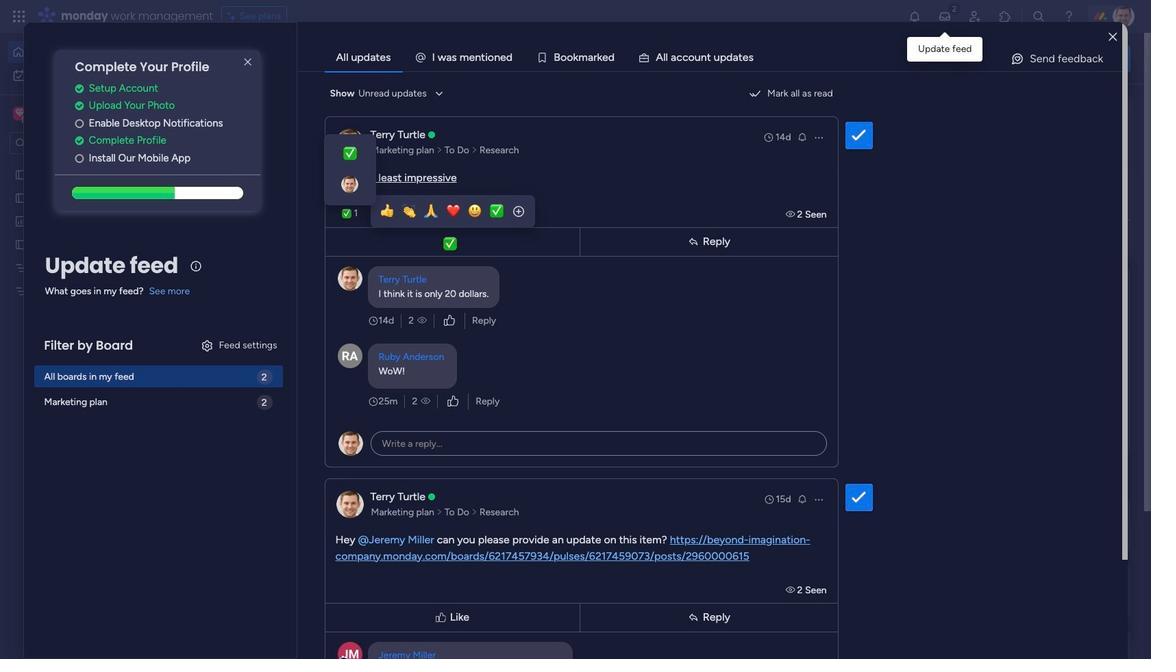 Task type: locate. For each thing, give the bounding box(es) containing it.
tab
[[324, 44, 403, 71]]

v2 like image
[[444, 313, 455, 329], [448, 394, 458, 409]]

0 vertical spatial public board image
[[14, 168, 27, 181]]

v2 seen image
[[417, 314, 427, 328], [421, 395, 430, 409]]

1 vertical spatial reminder image
[[797, 494, 808, 505]]

0 horizontal spatial add to favorites image
[[406, 250, 420, 264]]

slider arrow image for options image
[[471, 506, 477, 520]]

1 reminder image from the top
[[797, 131, 808, 142]]

1 horizontal spatial dapulse x slim image
[[1110, 99, 1126, 116]]

option
[[8, 41, 166, 63], [8, 64, 166, 86], [0, 162, 175, 165]]

check circle image
[[75, 101, 84, 111]]

v2 seen image for bottom v2 like icon
[[421, 395, 430, 409]]

0 vertical spatial reminder image
[[797, 131, 808, 142]]

search everything image
[[1032, 10, 1046, 23]]

check circle image
[[75, 83, 84, 94], [75, 136, 84, 146]]

slider arrow image
[[436, 144, 442, 157], [471, 144, 477, 157], [471, 506, 477, 520]]

slider arrow image for options icon
[[471, 144, 477, 157]]

close recently visited image
[[212, 112, 228, 128]]

dapulse x slim image
[[240, 54, 256, 71], [1110, 99, 1126, 116]]

2 vertical spatial option
[[0, 162, 175, 165]]

workspace selection element
[[13, 106, 114, 123]]

0 vertical spatial v2 seen image
[[417, 314, 427, 328]]

select product image
[[12, 10, 26, 23]]

terry turtle image
[[1113, 5, 1135, 27]]

give feedback image
[[1011, 52, 1024, 66]]

0 vertical spatial dapulse x slim image
[[240, 54, 256, 71]]

public board image
[[14, 238, 27, 251], [677, 250, 692, 265]]

1 vertical spatial public board image
[[14, 191, 27, 204]]

public board image
[[14, 168, 27, 181], [14, 191, 27, 204], [453, 250, 468, 265]]

reminder image
[[797, 131, 808, 142], [797, 494, 808, 505]]

list box
[[0, 160, 175, 487]]

see plans image
[[227, 9, 240, 24]]

v2 seen image for v2 like icon to the top
[[417, 314, 427, 328]]

2 image
[[948, 1, 961, 16]]

v2 seen image
[[786, 209, 797, 220], [786, 585, 797, 596]]

reminder image left options icon
[[797, 131, 808, 142]]

reminder image for options icon
[[797, 131, 808, 142]]

tab list
[[324, 44, 1123, 71]]

2 add to favorites image from the left
[[630, 250, 644, 264]]

check circle image up check circle icon
[[75, 83, 84, 94]]

workspace image
[[13, 106, 27, 121], [15, 106, 25, 121]]

2 reminder image from the top
[[797, 494, 808, 505]]

add to favorites image
[[406, 250, 420, 264], [630, 250, 644, 264]]

remove from favorites image
[[406, 418, 420, 432]]

1 vertical spatial v2 seen image
[[786, 585, 797, 596]]

templates image image
[[937, 276, 1118, 370]]

1 horizontal spatial add to favorites image
[[630, 250, 644, 264]]

1 vertical spatial v2 seen image
[[421, 395, 430, 409]]

1 horizontal spatial public board image
[[677, 250, 692, 265]]

reminder image left options image
[[797, 494, 808, 505]]

2 element
[[350, 516, 366, 532]]

0 vertical spatial option
[[8, 41, 166, 63]]

contact sales element
[[925, 631, 1131, 660]]

close image
[[1109, 32, 1117, 42]]

1 vertical spatial check circle image
[[75, 136, 84, 146]]

options image
[[813, 132, 824, 143]]

0 vertical spatial v2 seen image
[[786, 209, 797, 220]]

public dashboard image
[[14, 214, 27, 227]]

check circle image down circle o image
[[75, 136, 84, 146]]

0 vertical spatial check circle image
[[75, 83, 84, 94]]

1 vertical spatial v2 like image
[[448, 394, 458, 409]]

2 workspace image from the left
[[15, 106, 25, 121]]



Task type: vqa. For each thing, say whether or not it's contained in the screenshot.
Help center Element
yes



Task type: describe. For each thing, give the bounding box(es) containing it.
reminder image for options image
[[797, 494, 808, 505]]

options image
[[813, 494, 824, 505]]

1 v2 seen image from the top
[[786, 209, 797, 220]]

0 vertical spatial v2 like image
[[444, 313, 455, 329]]

help center element
[[925, 565, 1131, 620]]

notifications image
[[908, 10, 922, 23]]

0 horizontal spatial dapulse x slim image
[[240, 54, 256, 71]]

quick search results list box
[[212, 128, 892, 478]]

2 v2 seen image from the top
[[786, 585, 797, 596]]

1 vertical spatial option
[[8, 64, 166, 86]]

0 horizontal spatial public board image
[[14, 238, 27, 251]]

getting started element
[[925, 499, 1131, 554]]

public board image inside quick search results list box
[[677, 250, 692, 265]]

2 check circle image from the top
[[75, 136, 84, 146]]

monday marketplace image
[[998, 10, 1012, 23]]

1 add to favorites image from the left
[[406, 250, 420, 264]]

v2 bolt switch image
[[1043, 51, 1051, 66]]

2 vertical spatial public board image
[[453, 250, 468, 265]]

v2 user feedback image
[[936, 51, 946, 66]]

invite members image
[[968, 10, 982, 23]]

1 check circle image from the top
[[75, 83, 84, 94]]

circle o image
[[75, 118, 84, 129]]

update feed image
[[938, 10, 952, 23]]

slider arrow image
[[436, 506, 442, 520]]

circle o image
[[75, 153, 84, 164]]

help image
[[1062, 10, 1076, 23]]

Search in workspace field
[[29, 135, 114, 151]]

1 workspace image from the left
[[13, 106, 27, 121]]

1 vertical spatial dapulse x slim image
[[1110, 99, 1126, 116]]



